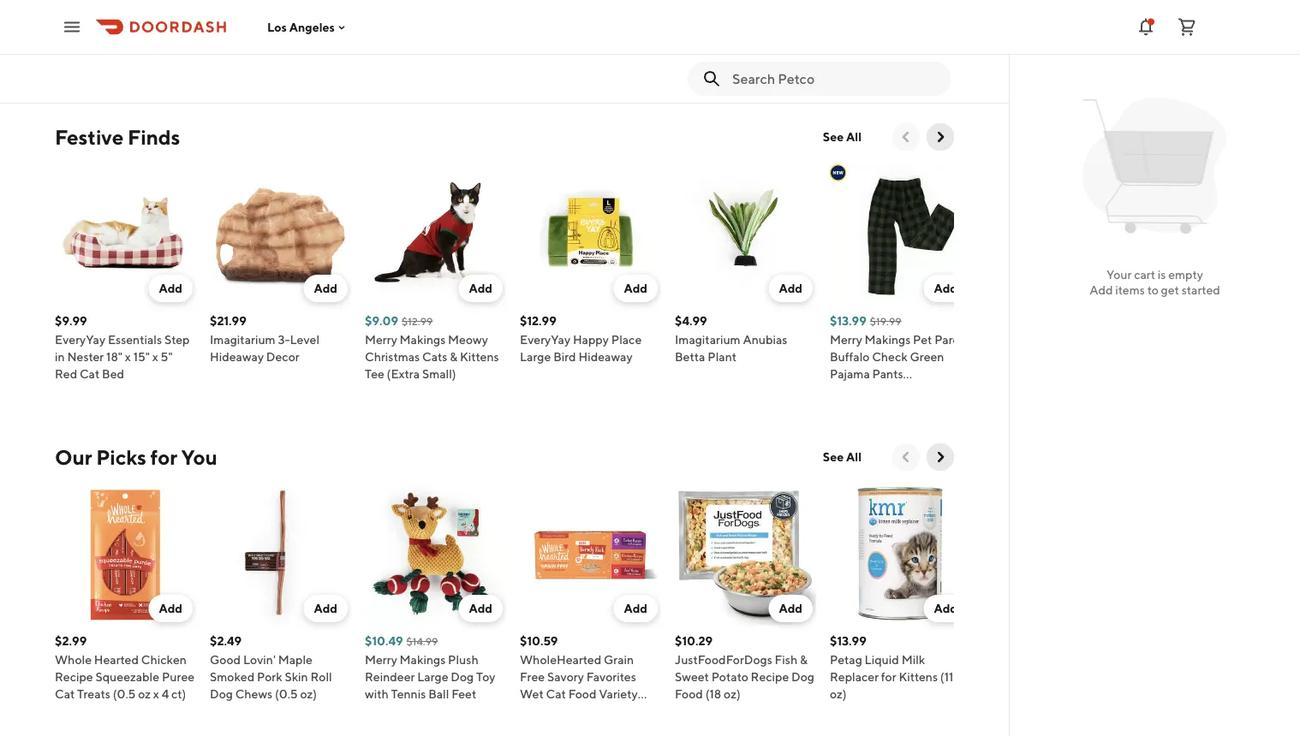 Task type: vqa. For each thing, say whether or not it's contained in the screenshot.


Task type: locate. For each thing, give the bounding box(es) containing it.
merry inside $10.49 $14.99 merry makings plush reindeer large dog toy with tennis ball feet
[[365, 653, 397, 667]]

meal
[[594, 30, 621, 44]]

add up step
[[159, 281, 182, 296]]

wholehearted up "(12"
[[830, 12, 912, 27]]

oz) down the 'potato'
[[724, 687, 741, 702]]

1 vertical spatial kittens
[[899, 670, 938, 684]]

variety for cans
[[240, 47, 279, 61]]

pack left "(2.5" at the top
[[675, 47, 702, 61]]

oz for (2.5
[[728, 47, 740, 61]]

wholehearted
[[210, 12, 291, 27], [520, 12, 601, 27], [830, 12, 912, 27], [520, 653, 601, 667]]

2 horizontal spatial chicken
[[857, 30, 903, 44]]

1 horizontal spatial dog
[[451, 670, 474, 684]]

1 hideaway from the left
[[210, 350, 264, 364]]

hairball
[[117, 30, 160, 44]]

see all
[[823, 130, 862, 144], [823, 450, 862, 464]]

0 horizontal spatial hideaway
[[210, 350, 264, 364]]

free inside $10.59 wholehearted grain free savory favorites wet cat food variety pack (2.8 oz x 12 ct)
[[520, 670, 545, 684]]

hideaway inside $21.99 imagitarium 3-level hideaway decor
[[210, 350, 264, 364]]

$2.99 whole hearted chicken recipe squeezable puree cat treats (0.5 oz x 4 ct)
[[55, 634, 195, 702]]

chicken inside the $2.99 whole hearted chicken recipe squeezable puree cat treats (0.5 oz x 4 ct)
[[141, 653, 187, 667]]

aloha
[[719, 12, 751, 27]]

1 horizontal spatial (11
[[940, 670, 954, 684]]

kittens down milk in the bottom right of the page
[[899, 670, 938, 684]]

kittens
[[460, 350, 499, 364], [899, 670, 938, 684]]

oz inside the wholehearted flavor- boosting cat meal topper pouches variety pack (1.4 oz x 12 ct)
[[570, 64, 583, 78]]

2 hideaway from the left
[[579, 350, 633, 364]]

3-
[[278, 333, 290, 347]]

all left previous button of carousel image
[[846, 130, 862, 144]]

with for natural
[[418, 47, 442, 61]]

1 dry from the left
[[476, 30, 496, 44]]

lb)
[[901, 47, 915, 61], [68, 64, 82, 78], [428, 64, 443, 78]]

variety down favorites
[[599, 687, 638, 702]]

add up anubias on the right of the page
[[779, 281, 803, 296]]

1 vertical spatial $13.99
[[830, 634, 867, 648]]

ct) for food
[[765, 47, 780, 61]]

0 horizontal spatial everyyay
[[55, 333, 105, 347]]

0 horizontal spatial imagitarium
[[210, 333, 276, 347]]

happy
[[573, 333, 609, 347]]

ct) down friends
[[765, 47, 780, 61]]

2 horizontal spatial wet
[[675, 30, 699, 44]]

everyyay inside $9.99 everyyay essentials step in nester 18" x 15" x 5" red cat bed
[[55, 333, 105, 347]]

cat inside the wholehearted grain free chicken recipe dry cat food (12 lb)
[[830, 47, 850, 61]]

ct) inside $10.59 wholehearted grain free savory favorites wet cat food variety pack (2.8 oz x 12 ct)
[[610, 705, 624, 719]]

savory
[[547, 670, 584, 684]]

0 vertical spatial for
[[150, 445, 177, 469]]

add up roll
[[314, 602, 337, 616]]

2 vertical spatial chicken
[[141, 653, 187, 667]]

pack down "$10.59" in the left of the page
[[520, 705, 547, 719]]

1 vertical spatial see all link
[[813, 444, 872, 471]]

see all link left previous button of carousel icon
[[813, 444, 872, 471]]

pack down 'los angeles'
[[281, 47, 308, 61]]

variety inside $10.59 wholehearted grain free savory favorites wet cat food variety pack (2.8 oz x 12 ct)
[[599, 687, 638, 702]]

0 vertical spatial (11
[[413, 64, 426, 78]]

0 horizontal spatial large
[[417, 670, 448, 684]]

food down flavorful
[[296, 30, 324, 44]]

add for $13.99 $19.99 merry makings pet parent buffalo check green pajama pants (large/extra large)
[[934, 281, 958, 296]]

12 for pouches
[[594, 64, 605, 78]]

all left previous button of carousel icon
[[846, 450, 862, 464]]

healthy
[[55, 47, 98, 61]]

ct) down cans
[[232, 64, 247, 78]]

variety down friends
[[754, 30, 793, 44]]

0 vertical spatial kittens
[[460, 350, 499, 364]]

0 vertical spatial all
[[846, 130, 862, 144]]

2 vertical spatial &
[[800, 653, 808, 667]]

add up the $13.99 petag liquid milk replacer for kittens (11 oz)
[[934, 602, 958, 616]]

food inside wholehearted flavorful flakes wet cat food cans variety pack (2.8 oz x 12 ct)
[[296, 30, 324, 44]]

1 see all from the top
[[823, 130, 862, 144]]

dog inside $10.29 justfoodfordogs fish & sweet potato recipe dog food (18 oz)
[[792, 670, 815, 684]]

oz right "(2.5" at the top
[[728, 47, 740, 61]]

food down aloha
[[723, 30, 752, 44]]

see all down search petco search field
[[823, 130, 862, 144]]

hideaway
[[210, 350, 264, 364], [579, 350, 633, 364]]

wet down tiki
[[675, 30, 699, 44]]

dog
[[451, 670, 474, 684], [792, 670, 815, 684], [210, 687, 233, 702]]

see all left previous button of carousel icon
[[823, 450, 862, 464]]

chicken
[[857, 30, 903, 44], [365, 64, 410, 78], [141, 653, 187, 667]]

with down reindeer
[[365, 687, 389, 702]]

essentials
[[108, 333, 162, 347]]

0 horizontal spatial kittens
[[460, 350, 499, 364]]

cat inside $10.59 wholehearted grain free savory favorites wet cat food variety pack (2.8 oz x 12 ct)
[[546, 687, 566, 702]]

imagitarium 3-level hideaway decor image
[[210, 164, 351, 306]]

& right hairball
[[162, 30, 170, 44]]

1 $13.99 from the top
[[830, 314, 867, 328]]

for left "you"
[[150, 445, 177, 469]]

merry inside $13.99 $19.99 merry makings pet parent buffalo check green pajama pants (large/extra large)
[[830, 333, 862, 347]]

free for instinct original grain- free recipe natural dry cat food with real chicken (11 lb)
[[365, 30, 390, 44]]

1 vertical spatial &
[[450, 350, 458, 364]]

1 vertical spatial see
[[823, 450, 844, 464]]

advantage
[[55, 30, 115, 44]]

1 horizontal spatial $12.99
[[520, 314, 557, 328]]

0 vertical spatial &
[[162, 30, 170, 44]]

festive finds link
[[55, 123, 180, 151]]

with inside $10.49 $14.99 merry makings plush reindeer large dog toy with tennis ball feet
[[365, 687, 389, 702]]

0 horizontal spatial &
[[162, 30, 170, 44]]

2 dry from the left
[[946, 30, 965, 44]]

$12.99 right $9.09
[[402, 315, 433, 327]]

0 horizontal spatial (11
[[413, 64, 426, 78]]

potato
[[712, 670, 748, 684]]

1 vertical spatial all
[[846, 450, 862, 464]]

our picks for you
[[55, 445, 217, 469]]

large up ball
[[417, 670, 448, 684]]

makings up check
[[865, 333, 911, 347]]

1 horizontal spatial &
[[450, 350, 458, 364]]

chicken up puree
[[141, 653, 187, 667]]

picks
[[96, 445, 146, 469]]

0 vertical spatial grain
[[914, 12, 944, 27]]

0 horizontal spatial chicken
[[141, 653, 187, 667]]

12
[[751, 47, 763, 61], [218, 64, 230, 78], [594, 64, 605, 78], [596, 705, 607, 719]]

1 vertical spatial chicken
[[365, 64, 410, 78]]

1 horizontal spatial free
[[520, 670, 545, 684]]

nester
[[67, 350, 104, 364]]

variety down los
[[240, 47, 279, 61]]

ct) down meal
[[608, 64, 622, 78]]

$4.99
[[675, 314, 707, 328]]

food inside $10.29 justfoodfordogs fish & sweet potato recipe dog food (18 oz)
[[675, 687, 703, 702]]

0 vertical spatial $13.99
[[830, 314, 867, 328]]

food down sweet
[[675, 687, 703, 702]]

0 horizontal spatial $12.99
[[402, 315, 433, 327]]

los angeles
[[267, 20, 335, 34]]

food left cans
[[166, 47, 194, 61]]

cat
[[697, 12, 717, 27], [274, 30, 294, 44], [571, 30, 591, 44], [701, 30, 721, 44], [143, 47, 163, 61], [365, 47, 385, 61], [830, 47, 850, 61], [80, 367, 100, 381], [55, 687, 75, 702], [546, 687, 566, 702]]

& inside $10.29 justfoodfordogs fish & sweet potato recipe dog food (18 oz)
[[800, 653, 808, 667]]

$2.99
[[55, 634, 87, 648]]

merry inside the $9.09 $12.99 merry makings meowy christmas cats & kittens tee (extra small)
[[365, 333, 397, 347]]

cat inside the $2.99 whole hearted chicken recipe squeezable puree cat treats (0.5 oz x 4 ct)
[[55, 687, 75, 702]]

0 horizontal spatial grain
[[604, 653, 634, 667]]

small)
[[422, 367, 456, 381]]

1 vertical spatial (2.8
[[549, 705, 570, 719]]

x left '4'
[[153, 687, 159, 702]]

chicken down instinct on the left top
[[365, 64, 410, 78]]

2 horizontal spatial free
[[830, 30, 855, 44]]

wholehearted up savory
[[520, 653, 601, 667]]

0 horizontal spatial (0.5
[[113, 687, 136, 702]]

one
[[93, 12, 117, 27]]

add button
[[149, 275, 193, 302], [149, 275, 193, 302], [304, 275, 348, 302], [304, 275, 348, 302], [459, 275, 503, 302], [459, 275, 503, 302], [614, 275, 658, 302], [614, 275, 658, 302], [769, 275, 813, 302], [769, 275, 813, 302], [924, 275, 968, 302], [924, 275, 968, 302], [149, 595, 193, 623], [149, 595, 193, 623], [304, 595, 348, 623], [304, 595, 348, 623], [459, 595, 503, 623], [459, 595, 503, 623], [614, 595, 658, 623], [614, 595, 658, 623], [769, 595, 813, 623], [769, 595, 813, 623], [924, 595, 968, 623], [924, 595, 968, 623]]

$21.99
[[210, 314, 247, 328]]

imagitarium inside $21.99 imagitarium 3-level hideaway decor
[[210, 333, 276, 347]]

oz down savory
[[572, 705, 585, 719]]

add inside your cart is empty add items to get started
[[1090, 283, 1113, 297]]

puree
[[162, 670, 195, 684]]

(2.8 down savory
[[549, 705, 570, 719]]

1 horizontal spatial imagitarium
[[675, 333, 741, 347]]

(18
[[706, 687, 721, 702]]

wholehearted inside the wholehearted flavor- boosting cat meal topper pouches variety pack (1.4 oz x 12 ct)
[[520, 12, 601, 27]]

friends
[[754, 12, 794, 27]]

x inside the tiki cat aloha friends wet cat food variety pack (2.5 oz x 12 ct)
[[743, 47, 749, 61]]

2 everyyay from the left
[[520, 333, 571, 347]]

(2.8 inside wholehearted flavorful flakes wet cat food cans variety pack (2.8 oz x 12 ct)
[[310, 47, 331, 61]]

ct) for puree
[[171, 687, 186, 702]]

cans
[[210, 47, 237, 61]]

free
[[365, 30, 390, 44], [830, 30, 855, 44], [520, 670, 545, 684]]

merry down $9.09
[[365, 333, 397, 347]]

wet inside wholehearted flavorful flakes wet cat food cans variety pack (2.8 oz x 12 ct)
[[248, 30, 271, 44]]

see
[[823, 130, 844, 144], [823, 450, 844, 464]]

pack inside the tiki cat aloha friends wet cat food variety pack (2.5 oz x 12 ct)
[[675, 47, 702, 61]]

wholehearted for wet
[[210, 12, 291, 27]]

imagitarium up plant
[[675, 333, 741, 347]]

lb) right (7
[[68, 64, 82, 78]]

reindeer
[[365, 670, 415, 684]]

1 horizontal spatial kittens
[[899, 670, 938, 684]]

merry up the buffalo
[[830, 333, 862, 347]]

0 horizontal spatial for
[[150, 445, 177, 469]]

instinct original grain- free recipe natural dry cat food with real chicken (11 lb)
[[365, 12, 496, 78]]

wholehearted inside wholehearted flavorful flakes wet cat food cans variety pack (2.8 oz x 12 ct)
[[210, 12, 291, 27]]

see down search petco search field
[[823, 130, 844, 144]]

everyyay inside the $12.99 everyyay happy place large bird hideaway
[[520, 333, 571, 347]]

variety inside the tiki cat aloha friends wet cat food variety pack (2.5 oz x 12 ct)
[[754, 30, 793, 44]]

ct) inside the tiki cat aloha friends wet cat food variety pack (2.5 oz x 12 ct)
[[765, 47, 780, 61]]

1 everyyay from the left
[[55, 333, 105, 347]]

add up place
[[624, 281, 648, 296]]

x inside the wholehearted flavor- boosting cat meal topper pouches variety pack (1.4 oz x 12 ct)
[[585, 64, 591, 78]]

food down instinct on the left top
[[387, 47, 415, 61]]

0 vertical spatial chicken
[[857, 30, 903, 44]]

pack inside wholehearted flavorful flakes wet cat food cans variety pack (2.8 oz x 12 ct)
[[281, 47, 308, 61]]

petag liquid milk replacer for kittens (11 oz) image
[[830, 485, 971, 626]]

12 down pouches
[[594, 64, 605, 78]]

(2.8
[[310, 47, 331, 61], [549, 705, 570, 719]]

(1.4
[[549, 64, 568, 78]]

whole hearted chicken recipe squeezable puree cat treats (0.5 oz x 4 ct) image
[[55, 485, 196, 626]]

(0.5 down squeezable
[[113, 687, 136, 702]]

merry
[[365, 333, 397, 347], [830, 333, 862, 347], [365, 653, 397, 667]]

add for $9.99 everyyay essentials step in nester 18" x 15" x 5" red cat bed
[[159, 281, 182, 296]]

for inside our picks for you link
[[150, 445, 177, 469]]

oz inside the tiki cat aloha friends wet cat food variety pack (2.5 oz x 12 ct)
[[728, 47, 740, 61]]

dog down plush
[[451, 670, 474, 684]]

wholehearted grain free savory favorites wet cat food variety pack (2.8 oz x 12 ct) image
[[520, 485, 661, 626]]

kittens down meowy
[[460, 350, 499, 364]]

1 horizontal spatial wet
[[520, 687, 544, 702]]

you
[[181, 445, 217, 469]]

lb) inside the wholehearted grain free chicken recipe dry cat food (12 lb)
[[901, 47, 915, 61]]

for down liquid
[[881, 670, 897, 684]]

variety inside wholehearted flavorful flakes wet cat food cans variety pack (2.8 oz x 12 ct)
[[240, 47, 279, 61]]

add for $2.49 good lovin' maple smoked pork skin roll dog chews (0.5 oz)
[[314, 602, 337, 616]]

2 (0.5 from the left
[[275, 687, 298, 702]]

see all for festive finds
[[823, 130, 862, 144]]

1 horizontal spatial grain
[[914, 12, 944, 27]]

dog inside $2.49 good lovin' maple smoked pork skin roll dog chews (0.5 oz)
[[210, 687, 233, 702]]

dog inside $10.49 $14.99 merry makings plush reindeer large dog toy with tennis ball feet
[[451, 670, 474, 684]]

add
[[159, 281, 182, 296], [314, 281, 337, 296], [469, 281, 493, 296], [624, 281, 648, 296], [779, 281, 803, 296], [934, 281, 958, 296], [1090, 283, 1113, 297], [159, 602, 182, 616], [314, 602, 337, 616], [469, 602, 493, 616], [624, 602, 648, 616], [779, 602, 803, 616], [934, 602, 958, 616]]

1 horizontal spatial everyyay
[[520, 333, 571, 347]]

variety
[[754, 30, 793, 44], [240, 47, 279, 61], [610, 47, 649, 61], [599, 687, 638, 702]]

merry down $10.49
[[365, 653, 397, 667]]

$13.99 inside $13.99 $19.99 merry makings pet parent buffalo check green pajama pants (large/extra large)
[[830, 314, 867, 328]]

hideaway down happy
[[579, 350, 633, 364]]

oz for (0.5
[[138, 687, 151, 702]]

everyyay
[[55, 333, 105, 347], [520, 333, 571, 347]]

oz down angeles
[[333, 47, 346, 61]]

tennis
[[391, 687, 426, 702]]

1 horizontal spatial for
[[881, 670, 897, 684]]

2 see all link from the top
[[813, 444, 872, 471]]

lb) inside purina one indoor advantage hairball & healthy weight cat food (7 lb)
[[68, 64, 82, 78]]

purina
[[55, 12, 90, 27]]

add down your
[[1090, 283, 1113, 297]]

1 see all link from the top
[[813, 123, 872, 151]]

12 inside the wholehearted flavor- boosting cat meal topper pouches variety pack (1.4 oz x 12 ct)
[[594, 64, 605, 78]]

1 horizontal spatial (0.5
[[275, 687, 298, 702]]

oz inside wholehearted flavorful flakes wet cat food cans variety pack (2.8 oz x 12 ct)
[[333, 47, 346, 61]]

oz) down replacer at the bottom right
[[830, 687, 847, 702]]

1 horizontal spatial (2.8
[[549, 705, 570, 719]]

$12.99 up bird
[[520, 314, 557, 328]]

buffalo
[[830, 350, 870, 364]]

& right 'cats'
[[450, 350, 458, 364]]

12 down friends
[[751, 47, 763, 61]]

0 horizontal spatial with
[[365, 687, 389, 702]]

$13.99 $19.99 merry makings pet parent buffalo check green pajama pants (large/extra large)
[[830, 314, 971, 398]]

started
[[1182, 283, 1220, 297]]

1 oz) from the left
[[300, 687, 317, 702]]

add for $2.99 whole hearted chicken recipe squeezable puree cat treats (0.5 oz x 4 ct)
[[159, 602, 182, 616]]

0 horizontal spatial free
[[365, 30, 390, 44]]

12 inside wholehearted flavorful flakes wet cat food cans variety pack (2.8 oz x 12 ct)
[[218, 64, 230, 78]]

0 items, open order cart image
[[1177, 17, 1197, 37]]

wholehearted inside the wholehearted grain free chicken recipe dry cat food (12 lb)
[[830, 12, 912, 27]]

in
[[55, 350, 65, 364]]

2 see from the top
[[823, 450, 844, 464]]

free left savory
[[520, 670, 545, 684]]

2 horizontal spatial dog
[[792, 670, 815, 684]]

variety down meal
[[610, 47, 649, 61]]

with inside instinct original grain- free recipe natural dry cat food with real chicken (11 lb)
[[418, 47, 442, 61]]

x down cans
[[210, 64, 216, 78]]

everyyay essentials step in nester 18" x 15" x 5" red cat bed image
[[55, 164, 196, 306]]

1 (0.5 from the left
[[113, 687, 136, 702]]

with left real
[[418, 47, 442, 61]]

2 imagitarium from the left
[[675, 333, 741, 347]]

pack down the topper
[[520, 64, 547, 78]]

0 horizontal spatial oz)
[[300, 687, 317, 702]]

everyyay up nester
[[55, 333, 105, 347]]

12 for food
[[751, 47, 763, 61]]

x right "(2.5" at the top
[[743, 47, 749, 61]]

0 vertical spatial large
[[520, 350, 551, 364]]

1 vertical spatial (11
[[940, 670, 954, 684]]

oz left '4'
[[138, 687, 151, 702]]

dog down smoked
[[210, 687, 233, 702]]

add for $10.59 wholehearted grain free savory favorites wet cat food variety pack (2.8 oz x 12 ct)
[[624, 602, 648, 616]]

grain inside $10.59 wholehearted grain free savory favorites wet cat food variety pack (2.8 oz x 12 ct)
[[604, 653, 634, 667]]

0 vertical spatial see all link
[[813, 123, 872, 151]]

1 vertical spatial for
[[881, 670, 897, 684]]

recipe
[[392, 30, 431, 44], [905, 30, 943, 44], [55, 670, 93, 684], [751, 670, 789, 684]]

pack inside the wholehearted flavor- boosting cat meal topper pouches variety pack (1.4 oz x 12 ct)
[[520, 64, 547, 78]]

0 horizontal spatial (2.8
[[310, 47, 331, 61]]

ct)
[[765, 47, 780, 61], [232, 64, 247, 78], [608, 64, 622, 78], [171, 687, 186, 702], [610, 705, 624, 719]]

with
[[418, 47, 442, 61], [365, 687, 389, 702]]

see all link down search petco search field
[[813, 123, 872, 151]]

dog for recipe
[[792, 670, 815, 684]]

1 horizontal spatial oz)
[[724, 687, 741, 702]]

wholehearted grain free chicken recipe dry cat food (12 lb)
[[830, 12, 965, 61]]

x down pouches
[[585, 64, 591, 78]]

0 vertical spatial see all
[[823, 130, 862, 144]]

oz inside $10.59 wholehearted grain free savory favorites wet cat food variety pack (2.8 oz x 12 ct)
[[572, 705, 585, 719]]

see for festive finds
[[823, 130, 844, 144]]

variety for food
[[754, 30, 793, 44]]

cat inside $9.99 everyyay essentials step in nester 18" x 15" x 5" red cat bed
[[80, 367, 100, 381]]

all for festive finds
[[846, 130, 862, 144]]

$9.99 everyyay essentials step in nester 18" x 15" x 5" red cat bed
[[55, 314, 190, 381]]

add up fish
[[779, 602, 803, 616]]

ct) right '4'
[[171, 687, 186, 702]]

ct) inside wholehearted flavorful flakes wet cat food cans variety pack (2.8 oz x 12 ct)
[[232, 64, 247, 78]]

pack for topper
[[520, 64, 547, 78]]

2 horizontal spatial lb)
[[901, 47, 915, 61]]

free down instinct on the left top
[[365, 30, 390, 44]]

ct) down favorites
[[610, 705, 624, 719]]

1 horizontal spatial hideaway
[[579, 350, 633, 364]]

free up search petco search field
[[830, 30, 855, 44]]

variety inside the wholehearted flavor- boosting cat meal topper pouches variety pack (1.4 oz x 12 ct)
[[610, 47, 649, 61]]

oz inside the $2.99 whole hearted chicken recipe squeezable puree cat treats (0.5 oz x 4 ct)
[[138, 687, 151, 702]]

makings inside $10.49 $14.99 merry makings plush reindeer large dog toy with tennis ball feet
[[400, 653, 446, 667]]

pack for cat
[[675, 47, 702, 61]]

$13.99 inside the $13.99 petag liquid milk replacer for kittens (11 oz)
[[830, 634, 867, 648]]

$10.49 $14.99 merry makings plush reindeer large dog toy with tennis ball feet
[[365, 634, 495, 702]]

merry makings pet parent buffalo check green pajama pants (large/extra large) image
[[830, 164, 971, 306]]

2 all from the top
[[846, 450, 862, 464]]

(11 inside the $13.99 petag liquid milk replacer for kittens (11 oz)
[[940, 670, 954, 684]]

2 $13.99 from the top
[[830, 634, 867, 648]]

1 see from the top
[[823, 130, 844, 144]]

see left previous button of carousel icon
[[823, 450, 844, 464]]

12 down favorites
[[596, 705, 607, 719]]

food inside purina one indoor advantage hairball & healthy weight cat food (7 lb)
[[166, 47, 194, 61]]

(11 inside instinct original grain- free recipe natural dry cat food with real chicken (11 lb)
[[413, 64, 426, 78]]

$10.49
[[365, 634, 403, 648]]

1 horizontal spatial chicken
[[365, 64, 410, 78]]

$13.99 up the petag at the bottom right of page
[[830, 634, 867, 648]]

recipe inside $10.29 justfoodfordogs fish & sweet potato recipe dog food (18 oz)
[[751, 670, 789, 684]]

2 horizontal spatial oz)
[[830, 687, 847, 702]]

wet down "$10.59" in the left of the page
[[520, 687, 544, 702]]

0 horizontal spatial wet
[[248, 30, 271, 44]]

merry makings meowy christmas cats & kittens tee (extra small) image
[[365, 164, 506, 306]]

dog for large
[[451, 670, 474, 684]]

add up plush
[[469, 602, 493, 616]]

(0.5 down skin
[[275, 687, 298, 702]]

oz for (1.4
[[570, 64, 583, 78]]

milk
[[902, 653, 925, 667]]

1 horizontal spatial with
[[418, 47, 442, 61]]

0 vertical spatial see
[[823, 130, 844, 144]]

everyyay up bird
[[520, 333, 571, 347]]

food left "(12"
[[852, 47, 881, 61]]

add for $4.99 imagitarium anubias betta plant
[[779, 281, 803, 296]]

makings for festive finds
[[400, 333, 446, 347]]

1 horizontal spatial dry
[[946, 30, 965, 44]]

12 inside the tiki cat aloha friends wet cat food variety pack (2.5 oz x 12 ct)
[[751, 47, 763, 61]]

lb) inside instinct original grain- free recipe natural dry cat food with real chicken (11 lb)
[[428, 64, 443, 78]]

previous button of carousel image
[[898, 449, 915, 466]]

12 inside $10.59 wholehearted grain free savory favorites wet cat food variety pack (2.8 oz x 12 ct)
[[596, 705, 607, 719]]

with for reindeer
[[365, 687, 389, 702]]

large inside the $12.99 everyyay happy place large bird hideaway
[[520, 350, 551, 364]]

pack
[[281, 47, 308, 61], [675, 47, 702, 61], [520, 64, 547, 78], [520, 705, 547, 719]]

(2.8 down angeles
[[310, 47, 331, 61]]

wholehearted for cat
[[520, 12, 601, 27]]

0 vertical spatial with
[[418, 47, 442, 61]]

1 vertical spatial grain
[[604, 653, 634, 667]]

ct) inside the $2.99 whole hearted chicken recipe squeezable puree cat treats (0.5 oz x 4 ct)
[[171, 687, 186, 702]]

petag
[[830, 653, 862, 667]]

makings up 'cats'
[[400, 333, 446, 347]]

&
[[162, 30, 170, 44], [450, 350, 458, 364], [800, 653, 808, 667]]

0 vertical spatial (2.8
[[310, 47, 331, 61]]

makings down $14.99
[[400, 653, 446, 667]]

1 vertical spatial see all
[[823, 450, 862, 464]]

add up favorites
[[624, 602, 648, 616]]

free inside instinct original grain- free recipe natural dry cat food with real chicken (11 lb)
[[365, 30, 390, 44]]

1 horizontal spatial large
[[520, 350, 551, 364]]

(0.5 inside $2.49 good lovin' maple smoked pork skin roll dog chews (0.5 oz)
[[275, 687, 298, 702]]

1 horizontal spatial lb)
[[428, 64, 443, 78]]

wholehearted up flakes
[[210, 12, 291, 27]]

add for $10.29 justfoodfordogs fish & sweet potato recipe dog food (18 oz)
[[779, 602, 803, 616]]

2 oz) from the left
[[724, 687, 741, 702]]

lb) right "(12"
[[901, 47, 915, 61]]

add up level
[[314, 281, 337, 296]]

1 vertical spatial large
[[417, 670, 448, 684]]

1 all from the top
[[846, 130, 862, 144]]

ct) inside the wholehearted flavor- boosting cat meal topper pouches variety pack (1.4 oz x 12 ct)
[[608, 64, 622, 78]]

wet inside the tiki cat aloha friends wet cat food variety pack (2.5 oz x 12 ct)
[[675, 30, 699, 44]]

3 oz) from the left
[[830, 687, 847, 702]]

$9.09
[[365, 314, 398, 328]]

makings inside the $9.09 $12.99 merry makings meowy christmas cats & kittens tee (extra small)
[[400, 333, 446, 347]]

your cart is empty add items to get started
[[1090, 268, 1220, 297]]

add for $9.09 $12.99 merry makings meowy christmas cats & kittens tee (extra small)
[[469, 281, 493, 296]]

cat inside purina one indoor advantage hairball & healthy weight cat food (7 lb)
[[143, 47, 163, 61]]

chicken up "(12"
[[857, 30, 903, 44]]

open menu image
[[62, 17, 82, 37]]

roll
[[311, 670, 332, 684]]

add up puree
[[159, 602, 182, 616]]

hideaway down $21.99
[[210, 350, 264, 364]]

recipe inside the wholehearted grain free chicken recipe dry cat food (12 lb)
[[905, 30, 943, 44]]

1 vertical spatial with
[[365, 687, 389, 702]]

0 horizontal spatial dry
[[476, 30, 496, 44]]

$12.99
[[520, 314, 557, 328], [402, 315, 433, 327]]

imagitarium down $21.99
[[210, 333, 276, 347]]

$14.99
[[407, 636, 438, 648]]

wholehearted up boosting
[[520, 12, 601, 27]]

imagitarium inside "$4.99 imagitarium anubias betta plant"
[[675, 333, 741, 347]]

add up parent
[[934, 281, 958, 296]]

(0.5
[[113, 687, 136, 702], [275, 687, 298, 702]]

1 imagitarium from the left
[[210, 333, 276, 347]]

food down savory
[[568, 687, 597, 702]]

0 horizontal spatial dog
[[210, 687, 233, 702]]

add up meowy
[[469, 281, 493, 296]]

2 horizontal spatial &
[[800, 653, 808, 667]]

0 horizontal spatial lb)
[[68, 64, 82, 78]]

chicken inside the wholehearted grain free chicken recipe dry cat food (12 lb)
[[857, 30, 903, 44]]

imagitarium anubias betta plant image
[[675, 164, 816, 306]]

add for $10.49 $14.99 merry makings plush reindeer large dog toy with tennis ball feet
[[469, 602, 493, 616]]

step
[[164, 333, 190, 347]]

2 see all from the top
[[823, 450, 862, 464]]

justfoodfordogs fish & sweet potato recipe dog food (18 oz) image
[[675, 485, 816, 626]]



Task type: describe. For each thing, give the bounding box(es) containing it.
replacer
[[830, 670, 879, 684]]

$9.99
[[55, 314, 87, 328]]

$21.99 imagitarium 3-level hideaway decor
[[210, 314, 320, 364]]

food inside the wholehearted grain free chicken recipe dry cat food (12 lb)
[[852, 47, 881, 61]]

squeezable
[[95, 670, 159, 684]]

everyyay happy place large bird hideaway image
[[520, 164, 661, 306]]

everyyay for nester
[[55, 333, 105, 347]]

dry inside the wholehearted grain free chicken recipe dry cat food (12 lb)
[[946, 30, 965, 44]]

tee
[[365, 367, 384, 381]]

liquid
[[865, 653, 899, 667]]

lovin'
[[243, 653, 276, 667]]

x left 5" at the left of the page
[[152, 350, 158, 364]]

variety for pouches
[[610, 47, 649, 61]]

flavorful
[[294, 12, 343, 27]]

parent
[[935, 333, 971, 347]]

dry inside instinct original grain- free recipe natural dry cat food with real chicken (11 lb)
[[476, 30, 496, 44]]

food inside instinct original grain- free recipe natural dry cat food with real chicken (11 lb)
[[387, 47, 415, 61]]

$13.99 for festive finds
[[830, 314, 867, 328]]

betta
[[675, 350, 705, 364]]

(2.5
[[704, 47, 725, 61]]

whole
[[55, 653, 92, 667]]

check
[[872, 350, 908, 364]]

treats
[[77, 687, 110, 702]]

5"
[[161, 350, 173, 364]]

imagitarium for $21.99
[[210, 333, 276, 347]]

topper
[[520, 47, 558, 61]]

4
[[162, 687, 169, 702]]

chicken for wholehearted grain free chicken recipe dry cat food (12 lb)
[[857, 30, 903, 44]]

$12.99 inside the $9.09 $12.99 merry makings meowy christmas cats & kittens tee (extra small)
[[402, 315, 433, 327]]

instinct
[[365, 12, 406, 27]]

pack inside $10.59 wholehearted grain free savory favorites wet cat food variety pack (2.8 oz x 12 ct)
[[520, 705, 547, 719]]

$13.99 for our picks for you
[[830, 634, 867, 648]]

decor
[[266, 350, 300, 364]]

fish
[[775, 653, 798, 667]]

free inside the wholehearted grain free chicken recipe dry cat food (12 lb)
[[830, 30, 855, 44]]

15"
[[133, 350, 150, 364]]

is
[[1158, 268, 1166, 282]]

weight
[[100, 47, 141, 61]]

(2.8 inside $10.59 wholehearted grain free savory favorites wet cat food variety pack (2.8 oz x 12 ct)
[[549, 705, 570, 719]]

food inside the tiki cat aloha friends wet cat food variety pack (2.5 oz x 12 ct)
[[723, 30, 752, 44]]

add for $12.99 everyyay happy place large bird hideaway
[[624, 281, 648, 296]]

Search Petco search field
[[732, 69, 937, 88]]

pork
[[257, 670, 282, 684]]

notification bell image
[[1136, 17, 1156, 37]]

see all for our picks for you
[[823, 450, 862, 464]]

cats
[[422, 350, 447, 364]]

$10.29
[[675, 634, 713, 648]]

makings for our picks for you
[[400, 653, 446, 667]]

hearted
[[94, 653, 139, 667]]

(large/extra
[[830, 384, 900, 398]]

merry for our picks for you
[[365, 653, 397, 667]]

original
[[408, 12, 452, 27]]

large inside $10.49 $14.99 merry makings plush reindeer large dog toy with tennis ball feet
[[417, 670, 448, 684]]

sweet
[[675, 670, 709, 684]]

next button of carousel image
[[932, 128, 949, 146]]

cat inside the wholehearted flavor- boosting cat meal topper pouches variety pack (1.4 oz x 12 ct)
[[571, 30, 591, 44]]

kittens inside the $13.99 petag liquid milk replacer for kittens (11 oz)
[[899, 670, 938, 684]]

$2.49
[[210, 634, 242, 648]]

cat inside instinct original grain- free recipe natural dry cat food with real chicken (11 lb)
[[365, 47, 385, 61]]

bed
[[102, 367, 124, 381]]

for inside the $13.99 petag liquid milk replacer for kittens (11 oz)
[[881, 670, 897, 684]]

x right 18"
[[125, 350, 131, 364]]

recipe for original
[[392, 30, 431, 44]]

12 for cans
[[218, 64, 230, 78]]

merry for festive finds
[[365, 333, 397, 347]]

everyyay for bird
[[520, 333, 571, 347]]

cat inside wholehearted flavorful flakes wet cat food cans variety pack (2.8 oz x 12 ct)
[[274, 30, 294, 44]]

your
[[1107, 268, 1132, 282]]

grain inside the wholehearted grain free chicken recipe dry cat food (12 lb)
[[914, 12, 944, 27]]

pack for food
[[281, 47, 308, 61]]

$13.99 petag liquid milk replacer for kittens (11 oz)
[[830, 634, 954, 702]]

los
[[267, 20, 287, 34]]

green
[[910, 350, 944, 364]]

previous button of carousel image
[[898, 128, 915, 146]]

recipe for whole
[[55, 670, 93, 684]]

oz) inside $2.49 good lovin' maple smoked pork skin roll dog chews (0.5 oz)
[[300, 687, 317, 702]]

indoor
[[119, 12, 155, 27]]

grain-
[[455, 12, 490, 27]]

$10.29 justfoodfordogs fish & sweet potato recipe dog food (18 oz)
[[675, 634, 815, 702]]

red
[[55, 367, 77, 381]]

x inside the $2.99 whole hearted chicken recipe squeezable puree cat treats (0.5 oz x 4 ct)
[[153, 687, 159, 702]]

see all link for festive finds
[[813, 123, 872, 151]]

$19.99
[[870, 315, 902, 327]]

large)
[[902, 384, 937, 398]]

ct) for pouches
[[608, 64, 622, 78]]

imagitarium for $4.99
[[675, 333, 741, 347]]

wholehearted flavor- boosting cat meal topper pouches variety pack (1.4 oz x 12 ct)
[[520, 12, 649, 78]]

x inside $10.59 wholehearted grain free savory favorites wet cat food variety pack (2.8 oz x 12 ct)
[[587, 705, 593, 719]]

festive
[[55, 125, 123, 149]]

plush
[[448, 653, 479, 667]]

pants
[[872, 367, 903, 381]]

next button of carousel image
[[932, 449, 949, 466]]

add for $13.99 petag liquid milk replacer for kittens (11 oz)
[[934, 602, 958, 616]]

$2.49 good lovin' maple smoked pork skin roll dog chews (0.5 oz)
[[210, 634, 332, 702]]

add for $21.99 imagitarium 3-level hideaway decor
[[314, 281, 337, 296]]

flavor-
[[604, 12, 643, 27]]

$12.99 inside the $12.99 everyyay happy place large bird hideaway
[[520, 314, 557, 328]]

kittens inside the $9.09 $12.99 merry makings meowy christmas cats & kittens tee (extra small)
[[460, 350, 499, 364]]

& inside purina one indoor advantage hairball & healthy weight cat food (7 lb)
[[162, 30, 170, 44]]

get
[[1161, 283, 1179, 297]]

boosting
[[520, 30, 569, 44]]

merry makings plush reindeer large dog toy with tennis ball feet image
[[365, 485, 506, 626]]

(0.5 inside the $2.99 whole hearted chicken recipe squeezable puree cat treats (0.5 oz x 4 ct)
[[113, 687, 136, 702]]

see for our picks for you
[[823, 450, 844, 464]]

(12
[[883, 47, 898, 61]]

toy
[[476, 670, 495, 684]]

angeles
[[289, 20, 335, 34]]

hideaway inside the $12.99 everyyay happy place large bird hideaway
[[579, 350, 633, 364]]

oz) inside $10.29 justfoodfordogs fish & sweet potato recipe dog food (18 oz)
[[724, 687, 741, 702]]

all for our picks for you
[[846, 450, 862, 464]]

real
[[444, 47, 469, 61]]

level
[[290, 333, 320, 347]]

bird
[[553, 350, 576, 364]]

good lovin' maple smoked pork skin roll dog chews (0.5 oz) image
[[210, 485, 351, 626]]

& inside the $9.09 $12.99 merry makings meowy christmas cats & kittens tee (extra small)
[[450, 350, 458, 364]]

wholehearted for chicken
[[830, 12, 912, 27]]

natural
[[433, 30, 474, 44]]

oz) inside the $13.99 petag liquid milk replacer for kittens (11 oz)
[[830, 687, 847, 702]]

wholehearted flavorful flakes wet cat food cans variety pack (2.8 oz x 12 ct)
[[210, 12, 346, 78]]

festive finds
[[55, 125, 180, 149]]

ct) for cans
[[232, 64, 247, 78]]

makings inside $13.99 $19.99 merry makings pet parent buffalo check green pajama pants (large/extra large)
[[865, 333, 911, 347]]

feet
[[452, 687, 476, 702]]

oz for (2.8
[[333, 47, 346, 61]]

our picks for you link
[[55, 444, 217, 471]]

(extra
[[387, 367, 420, 381]]

$9.09 $12.99 merry makings meowy christmas cats & kittens tee (extra small)
[[365, 314, 499, 381]]

pet
[[913, 333, 932, 347]]

los angeles button
[[267, 20, 349, 34]]

pouches
[[561, 47, 608, 61]]

food inside $10.59 wholehearted grain free savory favorites wet cat food variety pack (2.8 oz x 12 ct)
[[568, 687, 597, 702]]

chicken inside instinct original grain- free recipe natural dry cat food with real chicken (11 lb)
[[365, 64, 410, 78]]

wholehearted inside $10.59 wholehearted grain free savory favorites wet cat food variety pack (2.8 oz x 12 ct)
[[520, 653, 601, 667]]

ball
[[428, 687, 449, 702]]

good
[[210, 653, 241, 667]]

tiki cat aloha friends wet cat food variety pack (2.5 oz x 12 ct)
[[675, 12, 794, 61]]

chicken for $2.99 whole hearted chicken recipe squeezable puree cat treats (0.5 oz x 4 ct)
[[141, 653, 187, 667]]

recipe for grain
[[905, 30, 943, 44]]

empty retail cart image
[[1075, 86, 1236, 247]]

wet inside $10.59 wholehearted grain free savory favorites wet cat food variety pack (2.8 oz x 12 ct)
[[520, 687, 544, 702]]

cart
[[1134, 268, 1156, 282]]

x inside wholehearted flavorful flakes wet cat food cans variety pack (2.8 oz x 12 ct)
[[210, 64, 216, 78]]

free for $10.59 wholehearted grain free savory favorites wet cat food variety pack (2.8 oz x 12 ct)
[[520, 670, 545, 684]]

18"
[[106, 350, 123, 364]]

favorites
[[586, 670, 636, 684]]

finds
[[128, 125, 180, 149]]

see all link for our picks for you
[[813, 444, 872, 471]]



